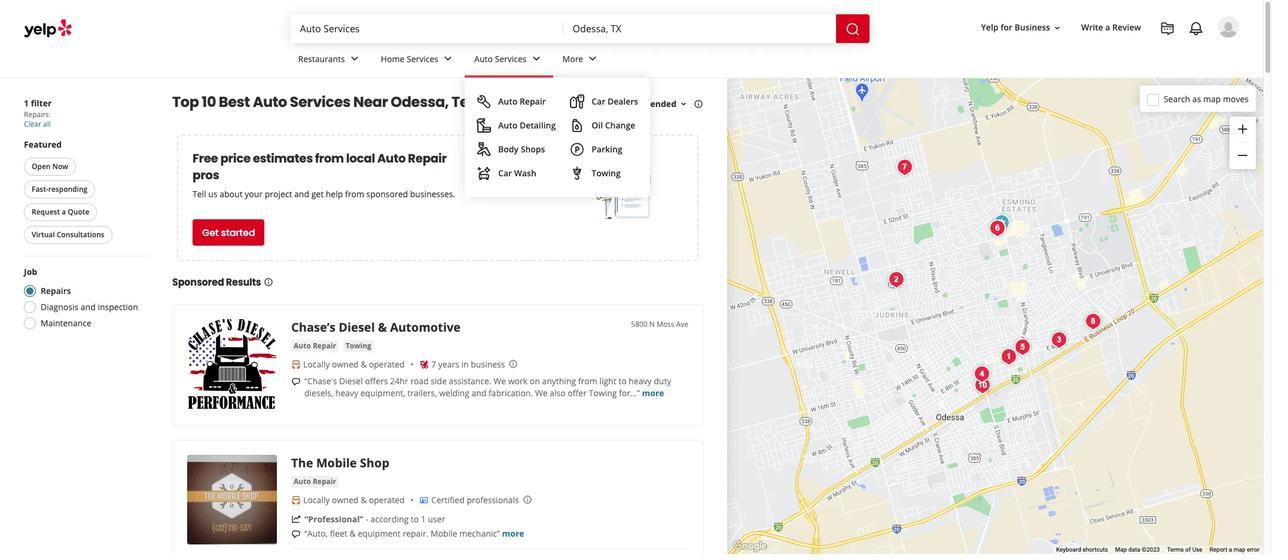 Task type: describe. For each thing, give the bounding box(es) containing it.
virtual consultations button
[[24, 226, 112, 244]]

auto right best
[[253, 92, 287, 112]]

1 horizontal spatial we
[[535, 388, 548, 399]]

automotive
[[390, 319, 461, 336]]

locally owned & operated for 7 years in business
[[303, 359, 405, 370]]

operated for 7 years in business
[[369, 359, 405, 370]]

report a map error
[[1210, 547, 1260, 553]]

professionals
[[467, 495, 519, 506]]

1 vertical spatial heavy
[[335, 388, 358, 399]]

map data ©2023
[[1115, 547, 1160, 553]]

price
[[220, 150, 251, 167]]

user
[[428, 514, 445, 525]]

certified professionals
[[431, 495, 519, 506]]

for
[[1001, 22, 1013, 33]]

& right "fleet"
[[350, 528, 356, 540]]

car for car wash
[[498, 167, 512, 179]]

chase's diesel & automotive image
[[187, 319, 277, 409]]

auto repair inside auto repair button
[[294, 341, 336, 351]]

map region
[[710, 0, 1272, 554]]

parking
[[592, 144, 622, 155]]

mobile inside the mobile shop auto repair
[[316, 455, 357, 471]]

chase's diesel & automotive link
[[291, 319, 461, 336]]

the
[[291, 455, 313, 471]]

local
[[346, 150, 375, 167]]

from inside "chase's diesel offers 24hr road side assistance. we work on anything from light to heavy duty diesels, heavy equipment, trailers, welding and fabrication. we also offer towing for…"
[[578, 376, 597, 387]]

repair inside the mobile shop auto repair
[[313, 477, 336, 487]]

near
[[353, 92, 388, 112]]

auto repair button for bottommost auto repair link
[[291, 476, 338, 488]]

auto inside auto repair button
[[294, 341, 311, 351]]

5800
[[631, 319, 648, 330]]

businesses.
[[410, 188, 455, 200]]

Near text field
[[573, 22, 826, 35]]

towing button
[[343, 340, 374, 352]]

as
[[1193, 93, 1201, 104]]

"chase's
[[304, 376, 337, 387]]

anything
[[542, 376, 576, 387]]

home services
[[381, 53, 438, 64]]

"auto, fleet & equipment repair. mobile mechanic" more
[[304, 528, 524, 540]]

trailers,
[[408, 388, 437, 399]]

search
[[1164, 93, 1190, 104]]

sort:
[[593, 98, 612, 109]]

welding
[[439, 388, 469, 399]]

1 vertical spatial to
[[411, 514, 419, 525]]

fast-responding
[[32, 184, 87, 194]]

map
[[1115, 547, 1127, 553]]

filter
[[31, 97, 52, 109]]

search as map moves
[[1164, 93, 1249, 104]]

sponsored
[[366, 188, 408, 200]]

texas
[[452, 92, 494, 112]]

zoom out image
[[1236, 148, 1250, 163]]

none field the 'find'
[[300, 22, 554, 35]]

sponsored
[[172, 276, 224, 289]]

a for write
[[1106, 22, 1110, 33]]

help
[[326, 188, 343, 200]]

oil change
[[592, 120, 635, 131]]

24 chevron down v2 image for restaurants
[[347, 52, 362, 66]]

shortcuts
[[1083, 547, 1108, 553]]

in
[[461, 359, 469, 370]]

24 towing v2 image
[[570, 166, 585, 181]]

7
[[431, 359, 436, 370]]

more
[[563, 53, 583, 64]]

write a review link
[[1077, 17, 1146, 39]]

open
[[32, 161, 51, 172]]

locally for 7
[[303, 359, 330, 370]]

road
[[410, 376, 429, 387]]

repair inside auto repair button
[[313, 341, 336, 351]]

project
[[265, 188, 292, 200]]

16 locally owned v2 image for 7 years in business
[[291, 360, 301, 370]]

auto services
[[474, 53, 527, 64]]

10
[[202, 92, 216, 112]]

owned for 7 years in business
[[332, 359, 358, 370]]

virtual
[[32, 230, 55, 240]]

map for moves
[[1203, 93, 1221, 104]]

car for car dealers
[[592, 96, 605, 107]]

0 horizontal spatial services
[[290, 92, 351, 112]]

more link for "chase's diesel offers 24hr road side assistance. we work on anything from light to heavy duty diesels, heavy equipment, trailers, welding and fabrication. we also offer towing for…"
[[642, 388, 664, 399]]

auto repair inside business categories element
[[498, 96, 546, 107]]

virtual consultations
[[32, 230, 104, 240]]

top
[[172, 92, 199, 112]]

diagnosis
[[41, 301, 78, 313]]

about
[[220, 188, 243, 200]]

24 chevron down v2 image for home services
[[441, 52, 455, 66]]

zoom in image
[[1236, 122, 1250, 136]]

7 years in business
[[431, 359, 505, 370]]

for…"
[[619, 388, 640, 399]]

24 chevron down v2 image for auto services
[[529, 52, 543, 66]]

oil
[[592, 120, 603, 131]]

odessa spring brake & axle image
[[971, 374, 995, 398]]

1 vertical spatial and
[[81, 301, 96, 313]]

top 10 best auto services near odessa, texas
[[172, 92, 494, 112]]

woody's truck & auto image
[[893, 156, 917, 179]]

& down towing button
[[361, 359, 367, 370]]

yelp for business button
[[976, 17, 1067, 39]]

16 chevron down v2 image
[[1053, 23, 1062, 33]]

body
[[498, 144, 519, 155]]

recommended
[[614, 98, 676, 109]]

24 car dealer v2 image
[[570, 95, 585, 109]]

fast-responding button
[[24, 181, 95, 199]]

services for home services
[[407, 53, 438, 64]]

1 horizontal spatial 1
[[421, 514, 426, 525]]

auto right 24 auto repair v2 image
[[498, 96, 518, 107]]

auto inside free price estimates from local auto repair pros tell us about your project and get help from sponsored businesses.
[[377, 150, 406, 167]]

us
[[208, 188, 217, 200]]

started
[[221, 226, 255, 240]]

odessa tire center image
[[1011, 336, 1035, 359]]

now
[[52, 161, 68, 172]]

best
[[219, 92, 250, 112]]

google image
[[730, 539, 770, 554]]

yelp for business
[[981, 22, 1050, 33]]

towing link inside business categories element
[[565, 161, 643, 185]]

quote
[[68, 207, 89, 217]]

mechanic"
[[460, 528, 500, 540]]

1 filter repairs clear all
[[24, 97, 52, 129]]

repair inside free price estimates from local auto repair pros tell us about your project and get help from sponsored businesses.
[[408, 150, 447, 167]]

diesel for chase's
[[339, 319, 375, 336]]

get started button
[[193, 220, 265, 246]]

clear
[[24, 119, 41, 129]]

report a map error link
[[1210, 547, 1260, 553]]

24 parking v2 image
[[570, 142, 585, 157]]

24 body shop v2 image
[[477, 142, 491, 157]]

phillips texaco image
[[986, 217, 1010, 240]]

fast-
[[32, 184, 48, 194]]

odessa,
[[391, 92, 449, 112]]

projects image
[[1160, 22, 1175, 36]]

performance plus image
[[1081, 310, 1105, 334]]

none field near
[[573, 22, 826, 35]]

job
[[24, 266, 37, 278]]

terms
[[1167, 547, 1184, 553]]

0 horizontal spatial more
[[502, 528, 524, 540]]

write a review
[[1081, 22, 1141, 33]]

the mobile shop image
[[187, 455, 277, 545]]



Task type: locate. For each thing, give the bounding box(es) containing it.
owned up "professional"
[[332, 495, 358, 506]]

auto repair link
[[472, 90, 561, 114], [291, 340, 338, 352], [291, 476, 338, 488]]

notifications image
[[1189, 22, 1203, 36]]

locally for certified
[[303, 495, 330, 506]]

16 chevron down v2 image
[[679, 99, 688, 109]]

1 vertical spatial car
[[498, 167, 512, 179]]

operated up according
[[369, 495, 405, 506]]

24 chevron down v2 image for more
[[586, 52, 600, 66]]

2 horizontal spatial and
[[472, 388, 487, 399]]

diagnosis and inspection
[[41, 301, 138, 313]]

a right report
[[1229, 547, 1232, 553]]

more link down duty
[[642, 388, 664, 399]]

1 horizontal spatial a
[[1106, 22, 1110, 33]]

0 vertical spatial auto repair button
[[291, 340, 338, 352]]

0 vertical spatial map
[[1203, 93, 1221, 104]]

24 chevron down v2 image right restaurants at the left of page
[[347, 52, 362, 66]]

estimates
[[253, 150, 313, 167]]

auto repair link up the auto detailing
[[472, 90, 561, 114]]

"professional"
[[304, 514, 364, 525]]

1 horizontal spatial more
[[642, 388, 664, 399]]

repair.
[[403, 528, 428, 540]]

1 vertical spatial towing
[[346, 341, 371, 351]]

n
[[649, 319, 655, 330]]

request a quote
[[32, 207, 89, 217]]

error
[[1247, 547, 1260, 553]]

triple t auto repair image
[[885, 268, 909, 292]]

odessa muffler & brake image
[[970, 362, 994, 386]]

0 vertical spatial more link
[[642, 388, 664, 399]]

car left wash
[[498, 167, 512, 179]]

review
[[1113, 22, 1141, 33]]

auto repair button down chase's
[[291, 340, 338, 352]]

and inside "chase's diesel offers 24hr road side assistance. we work on anything from light to heavy duty diesels, heavy equipment, trailers, welding and fabrication. we also offer towing for…"
[[472, 388, 487, 399]]

1 vertical spatial a
[[62, 207, 66, 217]]

repair up detailing
[[520, 96, 546, 107]]

auto repair button
[[291, 340, 338, 352], [291, 476, 338, 488]]

a inside 'link'
[[1106, 22, 1110, 33]]

24 chevron down v2 image inside home services "link"
[[441, 52, 455, 66]]

car dealers
[[592, 96, 638, 107]]

2 none field from the left
[[573, 22, 826, 35]]

16 locally owned v2 image down chase's
[[291, 360, 301, 370]]

0 vertical spatial heavy
[[629, 376, 652, 387]]

1 horizontal spatial 24 chevron down v2 image
[[586, 52, 600, 66]]

operated up offers
[[369, 359, 405, 370]]

24 chevron down v2 image inside auto services link
[[529, 52, 543, 66]]

automotive plus image
[[1047, 328, 1071, 352]]

2 vertical spatial a
[[1229, 547, 1232, 553]]

heavy right diesels,
[[335, 388, 358, 399]]

1 horizontal spatial towing link
[[565, 161, 643, 185]]

free
[[193, 150, 218, 167]]

all
[[43, 119, 51, 129]]

None field
[[300, 22, 554, 35], [573, 22, 826, 35]]

0 vertical spatial and
[[294, 188, 309, 200]]

from right 'help'
[[345, 188, 364, 200]]

featured
[[24, 139, 62, 150]]

towing down chase's diesel & automotive
[[346, 341, 371, 351]]

auto detailing
[[498, 120, 556, 131]]

0 vertical spatial towing
[[592, 167, 621, 179]]

0 horizontal spatial more link
[[502, 528, 524, 540]]

moss
[[657, 319, 674, 330]]

auto repair up the auto detailing
[[498, 96, 546, 107]]

0 horizontal spatial mobile
[[316, 455, 357, 471]]

more down duty
[[642, 388, 664, 399]]

a for report
[[1229, 547, 1232, 553]]

24 oil change v2 image
[[570, 118, 585, 133]]

auto repair button down the the
[[291, 476, 338, 488]]

also
[[550, 388, 566, 399]]

shops
[[521, 144, 545, 155]]

repair up businesses.
[[408, 150, 447, 167]]

16 certified professionals v2 image
[[419, 496, 429, 505]]

mobile right the the
[[316, 455, 357, 471]]

0 horizontal spatial and
[[81, 301, 96, 313]]

2 locally from the top
[[303, 495, 330, 506]]

24 chevron down v2 image inside more link
[[586, 52, 600, 66]]

0 horizontal spatial a
[[62, 207, 66, 217]]

auto repair button for the middle auto repair link
[[291, 340, 338, 352]]

"chase's diesel offers 24hr road side assistance. we work on anything from light to heavy duty diesels, heavy equipment, trailers, welding and fabrication. we also offer towing for…"
[[304, 376, 671, 399]]

1 vertical spatial 16 locally owned v2 image
[[291, 496, 301, 505]]

to up for…"
[[619, 376, 627, 387]]

1 horizontal spatial car
[[592, 96, 605, 107]]

1 locally owned & operated from the top
[[303, 359, 405, 370]]

16 years in business v2 image
[[419, 360, 429, 370]]

home services link
[[371, 43, 465, 78]]

services inside "link"
[[407, 53, 438, 64]]

1 vertical spatial diesel
[[339, 376, 363, 387]]

16 locally owned v2 image for certified professionals
[[291, 496, 301, 505]]

according
[[371, 514, 409, 525]]

auto down chase's
[[294, 341, 311, 351]]

1 horizontal spatial to
[[619, 376, 627, 387]]

from up offer
[[578, 376, 597, 387]]

auto up the body
[[498, 120, 518, 131]]

16 speech v2 image for "chase's diesel offers 24hr road side assistance. we work on anything from light to heavy duty diesels, heavy equipment, trailers, welding and fabrication. we also offer towing for…"
[[291, 377, 301, 387]]

we up fabrication.
[[494, 376, 506, 387]]

1 horizontal spatial none field
[[573, 22, 826, 35]]

a
[[1106, 22, 1110, 33], [62, 207, 66, 217], [1229, 547, 1232, 553]]

to up "auto, fleet & equipment repair. mobile mechanic" more
[[411, 514, 419, 525]]

ave
[[676, 319, 688, 330]]

we down on
[[535, 388, 548, 399]]

1 vertical spatial map
[[1234, 547, 1246, 553]]

recommended button
[[614, 98, 688, 109]]

business categories element
[[289, 43, 1239, 197]]

2 operated from the top
[[369, 495, 405, 506]]

work
[[508, 376, 528, 387]]

24 chevron down v2 image inside the restaurants link
[[347, 52, 362, 66]]

0 vertical spatial locally owned & operated
[[303, 359, 405, 370]]

diesel for "chase's
[[339, 376, 363, 387]]

0 vertical spatial locally
[[303, 359, 330, 370]]

repair down the mobile shop link
[[313, 477, 336, 487]]

24 car wash v2 image
[[477, 166, 491, 181]]

operated for certified professionals
[[369, 495, 405, 506]]

2 vertical spatial and
[[472, 388, 487, 399]]

wash
[[514, 167, 536, 179]]

-
[[366, 514, 368, 525]]

16 speech v2 image left "chase's
[[291, 377, 301, 387]]

detailing
[[520, 120, 556, 131]]

and inside free price estimates from local auto repair pros tell us about your project and get help from sponsored businesses.
[[294, 188, 309, 200]]

to inside "chase's diesel offers 24hr road side assistance. we work on anything from light to heavy duty diesels, heavy equipment, trailers, welding and fabrication. we also offer towing for…"
[[619, 376, 627, 387]]

0 horizontal spatial heavy
[[335, 388, 358, 399]]

1 horizontal spatial map
[[1234, 547, 1246, 553]]

from left local
[[315, 150, 344, 167]]

1 16 speech v2 image from the top
[[291, 377, 301, 387]]

heavy up for…"
[[629, 376, 652, 387]]

& left automotive
[[378, 319, 387, 336]]

16 locally owned v2 image up 16 trending v2 image
[[291, 496, 301, 505]]

1 horizontal spatial and
[[294, 188, 309, 200]]

towing down light
[[589, 388, 617, 399]]

free price estimates from local auto repair pros image
[[595, 164, 655, 224]]

map
[[1203, 93, 1221, 104], [1234, 547, 1246, 553]]

auto repair link down chase's
[[291, 340, 338, 352]]

0 horizontal spatial to
[[411, 514, 419, 525]]

16 speech v2 image down 16 trending v2 image
[[291, 530, 301, 539]]

0 vertical spatial more
[[642, 388, 664, 399]]

towing down parking link
[[592, 167, 621, 179]]

towing inside menu
[[592, 167, 621, 179]]

get
[[311, 188, 324, 200]]

towing inside button
[[346, 341, 371, 351]]

user actions element
[[972, 15, 1256, 89]]

and
[[294, 188, 309, 200], [81, 301, 96, 313], [472, 388, 487, 399]]

auto inside the mobile shop auto repair
[[294, 477, 311, 487]]

1 horizontal spatial from
[[345, 188, 364, 200]]

map right as
[[1203, 93, 1221, 104]]

1 vertical spatial auto repair button
[[291, 476, 338, 488]]

Find text field
[[300, 22, 554, 35]]

auto detailing link
[[472, 114, 561, 138]]

on
[[530, 376, 540, 387]]

business
[[1015, 22, 1050, 33]]

map for error
[[1234, 547, 1246, 553]]

from
[[315, 150, 344, 167], [345, 188, 364, 200], [578, 376, 597, 387]]

1 auto repair button from the top
[[291, 340, 338, 352]]

2 vertical spatial auto repair link
[[291, 476, 338, 488]]

1 horizontal spatial mobile
[[431, 528, 457, 540]]

1 none field from the left
[[300, 22, 554, 35]]

None search field
[[290, 14, 872, 43]]

a inside button
[[62, 207, 66, 217]]

1 vertical spatial we
[[535, 388, 548, 399]]

the mobile shop auto repair
[[291, 455, 389, 487]]

2 vertical spatial towing
[[589, 388, 617, 399]]

report
[[1210, 547, 1228, 553]]

2 horizontal spatial a
[[1229, 547, 1232, 553]]

0 vertical spatial car
[[592, 96, 605, 107]]

locally owned & operated for certified professionals
[[303, 495, 405, 506]]

16 speech v2 image
[[291, 377, 301, 387], [291, 530, 301, 539]]

a left quote at the left top of the page
[[62, 207, 66, 217]]

map left error
[[1234, 547, 1246, 553]]

0 horizontal spatial none field
[[300, 22, 554, 35]]

1 vertical spatial 1
[[421, 514, 426, 525]]

0 horizontal spatial 24 chevron down v2 image
[[347, 52, 362, 66]]

services for auto services
[[495, 53, 527, 64]]

1 vertical spatial locally
[[303, 495, 330, 506]]

16 info v2 image right 16 chevron down v2 image
[[694, 99, 703, 109]]

offer
[[568, 388, 587, 399]]

auto up 24 auto repair v2 image
[[474, 53, 493, 64]]

request a quote button
[[24, 203, 97, 221]]

24 chevron down v2 image right auto services
[[529, 52, 543, 66]]

24 auto detailing v2 image
[[477, 118, 491, 133]]

0 vertical spatial from
[[315, 150, 344, 167]]

repairs down filter
[[24, 109, 49, 120]]

locally up "chase's
[[303, 359, 330, 370]]

repairs up diagnosis
[[41, 285, 71, 297]]

auto inside auto detailing link
[[498, 120, 518, 131]]

menu inside business categories element
[[465, 78, 650, 197]]

discount tire image
[[990, 211, 1014, 235]]

0 vertical spatial we
[[494, 376, 506, 387]]

24 chevron down v2 image down the 'find' field
[[441, 52, 455, 66]]

0 horizontal spatial from
[[315, 150, 344, 167]]

1 operated from the top
[[369, 359, 405, 370]]

group
[[1230, 117, 1256, 169]]

car wash
[[498, 167, 536, 179]]

2 locally owned & operated from the top
[[303, 495, 405, 506]]

locally owned & operated
[[303, 359, 405, 370], [303, 495, 405, 506]]

16 info v2 image right results
[[263, 277, 273, 287]]

24 auto repair v2 image
[[477, 95, 491, 109]]

2 owned from the top
[[332, 495, 358, 506]]

restaurants
[[298, 53, 345, 64]]

diesel inside "chase's diesel offers 24hr road side assistance. we work on anything from light to heavy duty diesels, heavy equipment, trailers, welding and fabrication. we also offer towing for…"
[[339, 376, 363, 387]]

1 vertical spatial mobile
[[431, 528, 457, 540]]

towing link
[[565, 161, 643, 185], [343, 340, 374, 352]]

0 vertical spatial mobile
[[316, 455, 357, 471]]

towing link down parking
[[565, 161, 643, 185]]

menu
[[465, 78, 650, 197]]

1 horizontal spatial 16 info v2 image
[[694, 99, 703, 109]]

1 horizontal spatial auto repair
[[498, 96, 546, 107]]

fleet
[[330, 528, 347, 540]]

1
[[24, 97, 29, 109], [421, 514, 426, 525]]

1 horizontal spatial more link
[[642, 388, 664, 399]]

0 horizontal spatial 1
[[24, 97, 29, 109]]

auto inside auto services link
[[474, 53, 493, 64]]

more right "mechanic""
[[502, 528, 524, 540]]

2 vertical spatial from
[[578, 376, 597, 387]]

0 horizontal spatial auto repair
[[294, 341, 336, 351]]

repair inside menu
[[520, 96, 546, 107]]

0 vertical spatial 16 speech v2 image
[[291, 377, 301, 387]]

dealers
[[608, 96, 638, 107]]

0 horizontal spatial car
[[498, 167, 512, 179]]

2 16 speech v2 image from the top
[[291, 530, 301, 539]]

towing link down chase's diesel & automotive
[[343, 340, 374, 352]]

repairs inside option group
[[41, 285, 71, 297]]

1 left user
[[421, 514, 426, 525]]

operated
[[369, 359, 405, 370], [369, 495, 405, 506]]

moves
[[1223, 93, 1249, 104]]

2 auto repair button from the top
[[291, 476, 338, 488]]

1 locally from the top
[[303, 359, 330, 370]]

terms of use
[[1167, 547, 1203, 553]]

24 chevron down v2 image
[[347, 52, 362, 66], [529, 52, 543, 66]]

and down 'assistance.'
[[472, 388, 487, 399]]

16 info v2 image
[[694, 99, 703, 109], [263, 277, 273, 287]]

option group
[[20, 266, 148, 333]]

1 vertical spatial auto repair
[[294, 341, 336, 351]]

consultations
[[57, 230, 104, 240]]

a for request
[[62, 207, 66, 217]]

& up -
[[361, 495, 367, 506]]

certified
[[431, 495, 465, 506]]

1 vertical spatial locally owned & operated
[[303, 495, 405, 506]]

0 vertical spatial diesel
[[339, 319, 375, 336]]

restaurants link
[[289, 43, 371, 78]]

and left get
[[294, 188, 309, 200]]

1 vertical spatial more link
[[502, 528, 524, 540]]

16 trending v2 image
[[291, 515, 301, 524]]

0 vertical spatial auto repair link
[[472, 90, 561, 114]]

repair down chase's
[[313, 341, 336, 351]]

search image
[[845, 22, 860, 36]]

get
[[202, 226, 219, 240]]

1 16 locally owned v2 image from the top
[[291, 360, 301, 370]]

0 horizontal spatial 16 info v2 image
[[263, 277, 273, 287]]

repairs inside 1 filter repairs clear all
[[24, 109, 49, 120]]

1 vertical spatial from
[[345, 188, 364, 200]]

1 inside 1 filter repairs clear all
[[24, 97, 29, 109]]

1 24 chevron down v2 image from the left
[[441, 52, 455, 66]]

body shops link
[[472, 138, 561, 161]]

2 horizontal spatial services
[[495, 53, 527, 64]]

1 vertical spatial 16 info v2 image
[[263, 277, 273, 287]]

years
[[438, 359, 459, 370]]

0 vertical spatial auto repair
[[498, 96, 546, 107]]

0 vertical spatial operated
[[369, 359, 405, 370]]

maintenance
[[41, 318, 91, 329]]

2 24 chevron down v2 image from the left
[[529, 52, 543, 66]]

owned for certified professionals
[[332, 495, 358, 506]]

towing inside "chase's diesel offers 24hr road side assistance. we work on anything from light to heavy duty diesels, heavy equipment, trailers, welding and fabrication. we also offer towing for…"
[[589, 388, 617, 399]]

0 vertical spatial towing link
[[565, 161, 643, 185]]

24 chevron down v2 image
[[441, 52, 455, 66], [586, 52, 600, 66]]

info icon image
[[509, 360, 518, 369], [509, 360, 518, 369], [523, 495, 532, 505], [523, 495, 532, 505]]

0 vertical spatial a
[[1106, 22, 1110, 33]]

0 vertical spatial repairs
[[24, 109, 49, 120]]

1 owned from the top
[[332, 359, 358, 370]]

16 speech v2 image for "auto, fleet & equipment repair. mobile mechanic"
[[291, 530, 301, 539]]

locally owned & operated down towing button
[[303, 359, 405, 370]]

tell
[[193, 188, 206, 200]]

0 horizontal spatial we
[[494, 376, 506, 387]]

more link for "auto, fleet & equipment repair. mobile mechanic"
[[502, 528, 524, 540]]

diesel left offers
[[339, 376, 363, 387]]

1 vertical spatial operated
[[369, 495, 405, 506]]

owned down towing button
[[332, 359, 358, 370]]

chase's
[[291, 319, 336, 336]]

1 horizontal spatial heavy
[[629, 376, 652, 387]]

mobile down user
[[431, 528, 457, 540]]

free price estimates from local auto repair pros tell us about your project and get help from sponsored businesses.
[[193, 150, 455, 200]]

change
[[605, 120, 635, 131]]

the mobile shop link
[[291, 455, 389, 471]]

1 vertical spatial 16 speech v2 image
[[291, 530, 301, 539]]

more link right "mechanic""
[[502, 528, 524, 540]]

auto down the the
[[294, 477, 311, 487]]

locally owned & operated up -
[[303, 495, 405, 506]]

option group containing job
[[20, 266, 148, 333]]

2 horizontal spatial from
[[578, 376, 597, 387]]

0 vertical spatial 16 locally owned v2 image
[[291, 360, 301, 370]]

light
[[600, 376, 616, 387]]

k & n automotive image
[[997, 345, 1021, 369]]

&
[[378, 319, 387, 336], [361, 359, 367, 370], [361, 495, 367, 506], [350, 528, 356, 540]]

car right 24 car dealer v2 icon
[[592, 96, 605, 107]]

1 vertical spatial towing link
[[343, 340, 374, 352]]

0 horizontal spatial towing link
[[343, 340, 374, 352]]

auto
[[474, 53, 493, 64], [253, 92, 287, 112], [498, 96, 518, 107], [498, 120, 518, 131], [377, 150, 406, 167], [294, 341, 311, 351], [294, 477, 311, 487]]

0 vertical spatial 1
[[24, 97, 29, 109]]

0 vertical spatial owned
[[332, 359, 358, 370]]

0 horizontal spatial map
[[1203, 93, 1221, 104]]

1 vertical spatial more
[[502, 528, 524, 540]]

diesel up towing button
[[339, 319, 375, 336]]

1 vertical spatial owned
[[332, 495, 358, 506]]

1 vertical spatial auto repair link
[[291, 340, 338, 352]]

1 left filter
[[24, 97, 29, 109]]

featured group
[[22, 139, 148, 246]]

1 horizontal spatial 24 chevron down v2 image
[[529, 52, 543, 66]]

brad k. image
[[1218, 16, 1239, 38]]

menu containing auto repair
[[465, 78, 650, 197]]

2 24 chevron down v2 image from the left
[[586, 52, 600, 66]]

24 chevron down v2 image right the more
[[586, 52, 600, 66]]

auto repair down chase's
[[294, 341, 336, 351]]

1 24 chevron down v2 image from the left
[[347, 52, 362, 66]]

auto right local
[[377, 150, 406, 167]]

auto repair link down the the
[[291, 476, 338, 488]]

chase's diesel & automotive
[[291, 319, 461, 336]]

1 vertical spatial repairs
[[41, 285, 71, 297]]

16 locally owned v2 image
[[291, 360, 301, 370], [291, 496, 301, 505]]

0 horizontal spatial 24 chevron down v2 image
[[441, 52, 455, 66]]

shop
[[360, 455, 389, 471]]

0 vertical spatial to
[[619, 376, 627, 387]]

1 horizontal spatial services
[[407, 53, 438, 64]]

repairs
[[24, 109, 49, 120], [41, 285, 71, 297]]

auto services link
[[465, 43, 553, 78]]

home
[[381, 53, 405, 64]]

2 16 locally owned v2 image from the top
[[291, 496, 301, 505]]

and up the maintenance
[[81, 301, 96, 313]]

locally up "professional"
[[303, 495, 330, 506]]

0 vertical spatial 16 info v2 image
[[694, 99, 703, 109]]

a right write
[[1106, 22, 1110, 33]]

results
[[226, 276, 261, 289]]



Task type: vqa. For each thing, say whether or not it's contained in the screenshot.
Instagram
no



